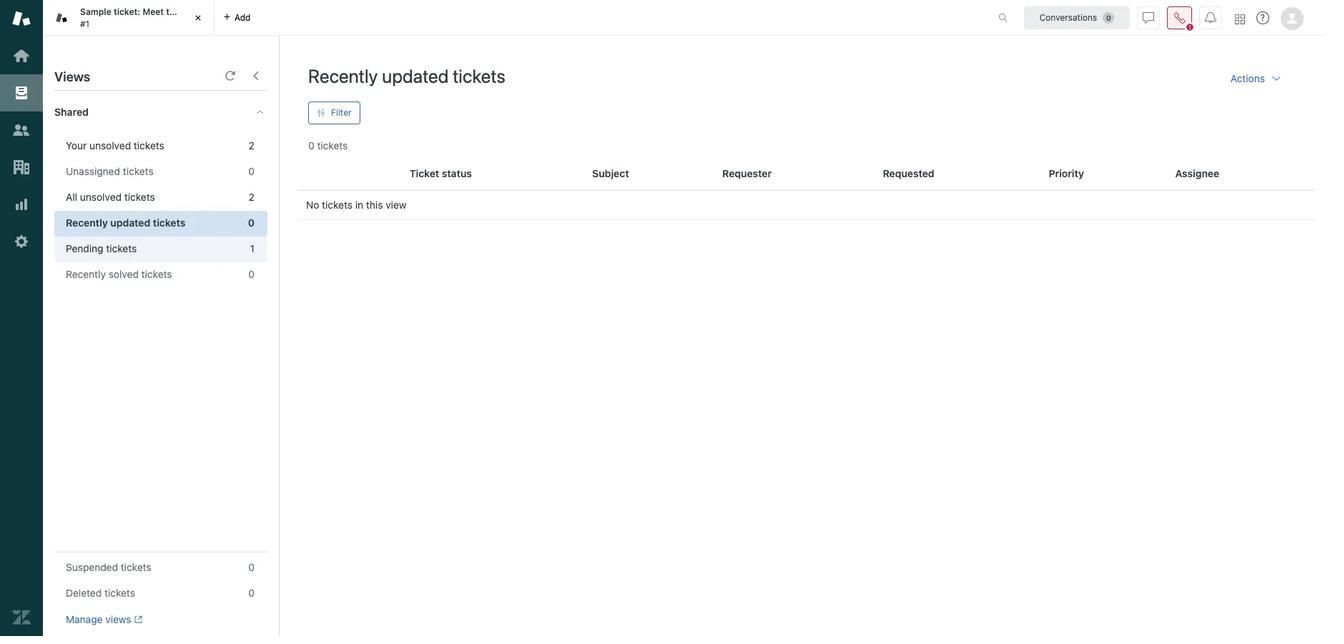 Task type: describe. For each thing, give the bounding box(es) containing it.
pending
[[66, 242, 103, 255]]

actions
[[1231, 72, 1265, 84]]

tabs tab list
[[43, 0, 983, 36]]

2 vertical spatial recently
[[66, 268, 106, 280]]

views
[[54, 69, 90, 84]]

shared button
[[43, 91, 241, 134]]

0 vertical spatial recently
[[308, 65, 378, 87]]

pending tickets
[[66, 242, 137, 255]]

main element
[[0, 0, 43, 637]]

requester
[[722, 167, 772, 180]]

tickets right solved
[[141, 268, 172, 280]]

collapse views pane image
[[250, 70, 262, 82]]

1 vertical spatial recently
[[66, 217, 108, 229]]

0 for unassigned tickets
[[248, 165, 255, 177]]

tickets up solved
[[106, 242, 137, 255]]

suspended tickets
[[66, 561, 151, 574]]

tickets up views at the bottom left of the page
[[104, 587, 135, 599]]

0 for suspended tickets
[[248, 561, 255, 574]]

add button
[[215, 0, 259, 35]]

manage
[[66, 614, 103, 626]]

manage views link
[[66, 614, 142, 626]]

notifications image
[[1205, 12, 1217, 23]]

unsolved for your
[[89, 139, 131, 152]]

your
[[66, 139, 87, 152]]

ticket status
[[410, 167, 472, 180]]

0 for deleted tickets
[[248, 587, 255, 599]]

conversations
[[1040, 12, 1097, 23]]

all unsolved tickets
[[66, 191, 155, 203]]

filter
[[331, 107, 352, 118]]

shared heading
[[43, 91, 279, 134]]

zendesk image
[[12, 609, 31, 627]]

shared
[[54, 106, 89, 118]]

tickets left in
[[322, 199, 353, 211]]

deleted tickets
[[66, 587, 135, 599]]

0 horizontal spatial updated
[[110, 217, 150, 229]]

admin image
[[12, 232, 31, 251]]

get started image
[[12, 46, 31, 65]]

unsolved for all
[[80, 191, 122, 203]]

assignee
[[1175, 167, 1219, 180]]

recently solved tickets
[[66, 268, 172, 280]]

(opens in a new tab) image
[[131, 616, 142, 624]]

manage views
[[66, 614, 131, 626]]

conversations button
[[1024, 6, 1130, 29]]

unassigned tickets
[[66, 165, 154, 177]]

meet
[[143, 7, 164, 17]]

status
[[442, 167, 472, 180]]

ticket:
[[114, 7, 140, 17]]



Task type: vqa. For each thing, say whether or not it's contained in the screenshot.
Your
yes



Task type: locate. For each thing, give the bounding box(es) containing it.
tickets down 'unassigned tickets'
[[124, 191, 155, 203]]

0
[[308, 139, 314, 152], [248, 165, 255, 177], [248, 217, 255, 229], [248, 268, 255, 280], [248, 561, 255, 574], [248, 587, 255, 599]]

unsolved
[[89, 139, 131, 152], [80, 191, 122, 203]]

updated
[[382, 65, 449, 87], [110, 217, 150, 229]]

tickets down tabs tab list
[[453, 65, 506, 87]]

2 up 1
[[249, 191, 255, 203]]

tickets
[[453, 65, 506, 87], [134, 139, 164, 152], [317, 139, 348, 152], [123, 165, 154, 177], [124, 191, 155, 203], [322, 199, 353, 211], [153, 217, 186, 229], [106, 242, 137, 255], [141, 268, 172, 280], [121, 561, 151, 574], [104, 587, 135, 599]]

tickets down all unsolved tickets on the top
[[153, 217, 186, 229]]

recently updated tickets
[[308, 65, 506, 87], [66, 217, 186, 229]]

this
[[366, 199, 383, 211]]

0 for recently solved tickets
[[248, 268, 255, 280]]

views image
[[12, 84, 31, 102]]

tickets down filter button
[[317, 139, 348, 152]]

tickets up deleted tickets
[[121, 561, 151, 574]]

view
[[386, 199, 407, 211]]

button displays agent's chat status as invisible. image
[[1143, 12, 1154, 23]]

2
[[249, 139, 255, 152], [249, 191, 255, 203]]

ticket
[[182, 7, 206, 17]]

in
[[355, 199, 363, 211]]

requested
[[883, 167, 935, 180]]

get help image
[[1257, 11, 1269, 24]]

no
[[306, 199, 319, 211]]

1
[[250, 242, 255, 255]]

organizations image
[[12, 158, 31, 177]]

filter button
[[308, 102, 360, 124]]

1 vertical spatial 2
[[249, 191, 255, 203]]

zendesk products image
[[1235, 14, 1245, 24]]

1 vertical spatial recently updated tickets
[[66, 217, 186, 229]]

1 horizontal spatial updated
[[382, 65, 449, 87]]

priority
[[1049, 167, 1084, 180]]

2 down the collapse views pane image
[[249, 139, 255, 152]]

add
[[235, 12, 251, 23]]

the
[[166, 7, 180, 17]]

1 vertical spatial unsolved
[[80, 191, 122, 203]]

tab
[[43, 0, 215, 36]]

close image
[[191, 11, 205, 25]]

0 vertical spatial 2
[[249, 139, 255, 152]]

customers image
[[12, 121, 31, 139]]

2 2 from the top
[[249, 191, 255, 203]]

no tickets in this view
[[306, 199, 407, 211]]

0 vertical spatial updated
[[382, 65, 449, 87]]

deleted
[[66, 587, 102, 599]]

views
[[105, 614, 131, 626]]

subject
[[592, 167, 629, 180]]

unassigned
[[66, 165, 120, 177]]

sample
[[80, 7, 111, 17]]

your unsolved tickets
[[66, 139, 164, 152]]

zendesk support image
[[12, 9, 31, 28]]

1 2 from the top
[[249, 139, 255, 152]]

recently
[[308, 65, 378, 87], [66, 217, 108, 229], [66, 268, 106, 280]]

2 for all unsolved tickets
[[249, 191, 255, 203]]

solved
[[109, 268, 139, 280]]

unsolved down unassigned
[[80, 191, 122, 203]]

actions button
[[1219, 64, 1294, 93]]

tab containing sample ticket: meet the ticket
[[43, 0, 215, 36]]

suspended
[[66, 561, 118, 574]]

2 for your unsolved tickets
[[249, 139, 255, 152]]

recently down pending
[[66, 268, 106, 280]]

recently up filter
[[308, 65, 378, 87]]

1 horizontal spatial recently updated tickets
[[308, 65, 506, 87]]

tickets down your unsolved tickets
[[123, 165, 154, 177]]

0 tickets
[[308, 139, 348, 152]]

sample ticket: meet the ticket #1
[[80, 7, 206, 29]]

0 horizontal spatial recently updated tickets
[[66, 217, 186, 229]]

#1
[[80, 18, 89, 29]]

tickets down shared dropdown button
[[134, 139, 164, 152]]

ticket
[[410, 167, 439, 180]]

reporting image
[[12, 195, 31, 214]]

all
[[66, 191, 77, 203]]

1 vertical spatial updated
[[110, 217, 150, 229]]

refresh views pane image
[[225, 70, 236, 82]]

0 vertical spatial recently updated tickets
[[308, 65, 506, 87]]

recently up pending
[[66, 217, 108, 229]]

unsolved up 'unassigned tickets'
[[89, 139, 131, 152]]

0 vertical spatial unsolved
[[89, 139, 131, 152]]

0 for recently updated tickets
[[248, 217, 255, 229]]



